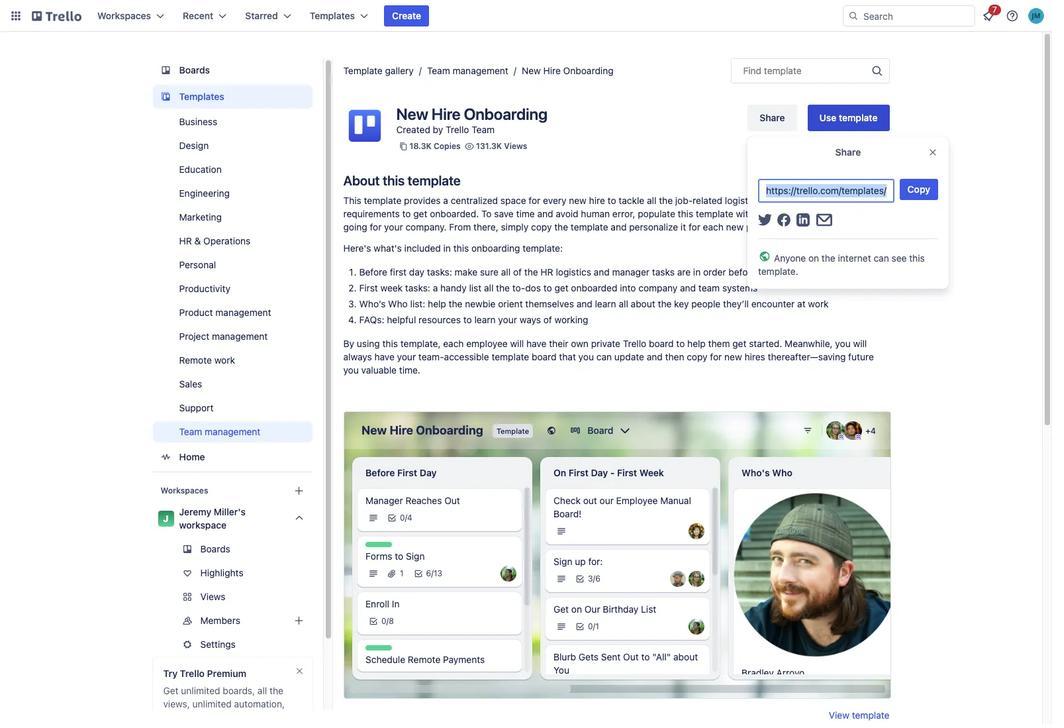 Task type: describe. For each thing, give the bounding box(es) containing it.
1 will from the left
[[511, 338, 524, 349]]

and down the error,
[[611, 221, 627, 233]]

highlights
[[200, 567, 244, 578]]

boards link for home
[[153, 58, 312, 82]]

what's
[[374, 243, 402, 254]]

first
[[390, 266, 407, 278]]

template right view
[[853, 710, 890, 721]]

forward image for views
[[310, 589, 326, 605]]

templates link
[[153, 85, 312, 109]]

human
[[581, 208, 610, 219]]

by
[[433, 124, 443, 135]]

this right about
[[383, 173, 405, 188]]

requirements
[[344, 208, 400, 219]]

template,
[[401, 338, 441, 349]]

Find template field
[[731, 58, 890, 83]]

future
[[849, 351, 875, 362]]

personalize
[[630, 221, 679, 233]]

template down related
[[696, 208, 734, 219]]

view template
[[829, 710, 890, 721]]

j
[[163, 513, 169, 524]]

boards for home
[[179, 64, 210, 76]]

share inside share button
[[760, 112, 786, 123]]

thereafter—saving
[[768, 351, 846, 362]]

a inside this template provides a centralized space for every new hire to tackle all the job-related logistical items and business requirements to get onboarded. to save time and avoid human error, populate this template with all the tasks needed to get going for your company. from there, simply copy the template and personalize it for each new person.
[[444, 195, 449, 206]]

copy inside by using this template, each employee will have their own private trello board to help them get started. meanwhile, you will always have your team-accessible template board that you can update and then copy for new hires thereafter—saving future you valuable time.
[[687, 351, 708, 362]]

who's
[[359, 298, 386, 309]]

0 horizontal spatial hr
[[179, 235, 192, 246]]

0 vertical spatial tasks:
[[427, 266, 452, 278]]

engineering
[[179, 188, 230, 199]]

1 vertical spatial you
[[579, 351, 594, 362]]

and down onboarded
[[577, 298, 593, 309]]

new down with
[[727, 221, 744, 233]]

131.3k
[[476, 141, 502, 151]]

support
[[179, 402, 214, 413]]

created
[[397, 124, 431, 135]]

0 horizontal spatial board
[[532, 351, 557, 362]]

to inside by using this template, each employee will have their own private trello board to help them get started. meanwhile, you will always have your team-accessible template board that you can update and then copy for new hires thereafter—saving future you valuable time.
[[677, 338, 685, 349]]

team management inside the team management link
[[179, 426, 261, 437]]

trello inside by using this template, each employee will have their own private trello board to help them get started. meanwhile, you will always have your team-accessible template board that you can update and then copy for new hires thereafter—saving future you valuable time.
[[623, 338, 647, 349]]

1 vertical spatial have
[[375, 351, 395, 362]]

update
[[615, 351, 645, 362]]

from
[[449, 221, 471, 233]]

add image
[[291, 613, 307, 629]]

team
[[699, 282, 720, 294]]

all up populate
[[647, 195, 657, 206]]

avoid
[[556, 208, 579, 219]]

meanwhile,
[[785, 338, 833, 349]]

template gallery link
[[344, 65, 414, 76]]

using
[[357, 338, 380, 349]]

to up the error,
[[608, 195, 617, 206]]

product
[[179, 307, 213, 318]]

private
[[592, 338, 621, 349]]

each inside this template provides a centralized space for every new hire to tackle all the job-related logistical items and business requirements to get onboarded. to save time and avoid human error, populate this template with all the tasks needed to get going for your company. from there, simply copy the template and personalize it for each new person.
[[703, 221, 724, 233]]

each inside by using this template, each employee will have their own private trello board to help them get started. meanwhile, you will always have your team-accessible template board that you can update and then copy for new hires thereafter—saving future you valuable time.
[[443, 338, 464, 349]]

0 horizontal spatial in
[[444, 243, 451, 254]]

centralized
[[451, 195, 498, 206]]

logistical
[[725, 195, 763, 206]]

new for new hire onboarding created by trello team
[[397, 105, 429, 123]]

template up provides
[[408, 173, 461, 188]]

template gallery
[[344, 65, 414, 76]]

starred
[[245, 10, 278, 21]]

0 horizontal spatial learn
[[475, 314, 496, 325]]

a inside before first day tasks: make sure all of the hr logistics and manager tasks are in order before the new hire arrives first week tasks: a handy list all the to-dos to get onboarded into company and team systems who's who list: help the newbie orient themselves and learn all about the key people they'll encounter at work faqs: helpful resources to learn your ways of working
[[433, 282, 438, 294]]

get
[[163, 685, 179, 696]]

0 vertical spatial views
[[504, 141, 528, 151]]

use
[[820, 112, 837, 123]]

this down from
[[454, 243, 469, 254]]

get down provides
[[414, 208, 428, 219]]

automation,
[[234, 698, 285, 710]]

the up dos
[[525, 266, 538, 278]]

0 vertical spatial board
[[649, 338, 674, 349]]

job-
[[676, 195, 693, 206]]

template down the human
[[571, 221, 609, 233]]

settings
[[200, 639, 236, 650]]

on
[[809, 252, 820, 264]]

the right before
[[759, 266, 773, 278]]

share on linkedin image
[[797, 213, 810, 227]]

they'll
[[724, 298, 749, 309]]

all right list
[[484, 282, 494, 294]]

manager
[[613, 266, 650, 278]]

copy
[[908, 184, 931, 195]]

all right sure
[[501, 266, 511, 278]]

all down into
[[619, 298, 629, 309]]

this template provides a centralized space for every new hire to tackle all the job-related logistical items and business requirements to get onboarded. to save time and avoid human error, populate this template with all the tasks needed to get going for your company. from there, simply copy the template and personalize it for each new person.
[[344, 195, 870, 233]]

to down the newbie
[[464, 314, 472, 325]]

them
[[709, 338, 731, 349]]

get right needed
[[856, 208, 870, 219]]

trello inside new hire onboarding created by trello team
[[446, 124, 469, 135]]

can inside 'anyone on the internet can see this template.'
[[874, 252, 890, 264]]

home image
[[158, 449, 174, 465]]

try
[[163, 668, 178, 679]]

business link
[[153, 111, 312, 133]]

1 horizontal spatial team management
[[427, 65, 509, 76]]

new up the avoid
[[569, 195, 587, 206]]

jeremy
[[179, 506, 212, 517]]

personal link
[[153, 254, 312, 276]]

hr inside before first day tasks: make sure all of the hr logistics and manager tasks are in order before the new hire arrives first week tasks: a handy list all the to-dos to get onboarded into company and team systems who's who list: help the newbie orient themselves and learn all about the key people they'll encounter at work faqs: helpful resources to learn your ways of working
[[541, 266, 554, 278]]

board image
[[158, 62, 174, 78]]

and down are
[[681, 282, 696, 294]]

view template link
[[829, 709, 890, 722]]

day
[[409, 266, 425, 278]]

hr & operations
[[179, 235, 251, 246]]

remote work link
[[153, 350, 312, 371]]

members link
[[153, 610, 326, 631]]

share on facebook image
[[777, 213, 791, 227]]

this inside 'anyone on the internet can see this template.'
[[910, 252, 925, 264]]

project
[[179, 331, 210, 342]]

1 horizontal spatial learn
[[595, 298, 617, 309]]

find
[[744, 65, 762, 76]]

1 horizontal spatial share
[[836, 146, 862, 158]]

valuable
[[362, 364, 397, 376]]

productivity
[[179, 283, 231, 294]]

0 vertical spatial team
[[427, 65, 450, 76]]

anyone
[[775, 252, 807, 264]]

time.
[[399, 364, 421, 376]]

engineering link
[[153, 183, 312, 204]]

members
[[200, 615, 241, 626]]

and inside by using this template, each employee will have their own private trello board to help them get started. meanwhile, you will always have your team-accessible template board that you can update and then copy for new hires thereafter—saving future you valuable time.
[[647, 351, 663, 362]]

to down provides
[[403, 208, 411, 219]]

find template
[[744, 65, 802, 76]]

management for product management link at the top of the page
[[216, 307, 271, 318]]

accessible
[[444, 351, 489, 362]]

business
[[810, 195, 848, 206]]

templates inside 'dropdown button'
[[310, 10, 355, 21]]

new inside by using this template, each employee will have their own private trello board to help them get started. meanwhile, you will always have your team-accessible template board that you can update and then copy for new hires thereafter—saving future you valuable time.
[[725, 351, 743, 362]]

your inside by using this template, each employee will have their own private trello board to help them get started. meanwhile, you will always have your team-accessible template board that you can update and then copy for new hires thereafter—saving future you valuable time.
[[397, 351, 416, 362]]

131.3k views
[[476, 141, 528, 151]]

always
[[344, 351, 372, 362]]

first
[[359, 282, 378, 294]]

onboarding for new hire onboarding created by trello team
[[464, 105, 548, 123]]

every
[[543, 195, 567, 206]]

can inside by using this template, each employee will have their own private trello board to help them get started. meanwhile, you will always have your team-accessible template board that you can update and then copy for new hires thereafter—saving future you valuable time.
[[597, 351, 612, 362]]

2 will from the left
[[854, 338, 868, 349]]

1 horizontal spatial team management link
[[427, 65, 509, 76]]

1 vertical spatial workspaces
[[161, 486, 208, 496]]

for down 'requirements'
[[370, 221, 382, 233]]

0 horizontal spatial team
[[179, 426, 202, 437]]

template inside "field"
[[765, 65, 802, 76]]

internet
[[839, 252, 872, 264]]

new hire onboarding created by trello team
[[397, 105, 548, 135]]

0 vertical spatial have
[[527, 338, 547, 349]]

faqs:
[[359, 314, 385, 325]]

list:
[[411, 298, 426, 309]]

0 horizontal spatial of
[[513, 266, 522, 278]]

this inside this template provides a centralized space for every new hire to tackle all the job-related logistical items and business requirements to get onboarded. to save time and avoid human error, populate this template with all the tasks needed to get going for your company. from there, simply copy the template and personalize it for each new person.
[[678, 208, 694, 219]]

email image
[[817, 213, 833, 227]]

18.3k copies
[[410, 141, 461, 151]]

this inside by using this template, each employee will have their own private trello board to help them get started. meanwhile, you will always have your team-accessible template board that you can update and then copy for new hires thereafter—saving future you valuable time.
[[383, 338, 398, 349]]

trello team image
[[344, 105, 386, 147]]

tackle
[[619, 195, 645, 206]]

anyone on the internet can see this template.
[[759, 252, 925, 277]]

systems
[[723, 282, 758, 294]]



Task type: locate. For each thing, give the bounding box(es) containing it.
list
[[469, 282, 482, 294]]

copy right then at right
[[687, 351, 708, 362]]

templates button
[[302, 5, 376, 27]]

team management link down support link
[[153, 421, 312, 443]]

highlights link
[[153, 563, 312, 584]]

trello right the try
[[180, 668, 205, 679]]

boards link up templates link
[[153, 58, 312, 82]]

template up 'requirements'
[[364, 195, 402, 206]]

copy down 'time'
[[531, 221, 552, 233]]

here's
[[344, 243, 371, 254]]

1 vertical spatial boards
[[200, 543, 230, 555]]

templates up template on the top left of page
[[310, 10, 355, 21]]

productivity link
[[153, 278, 312, 299]]

Search field
[[859, 6, 975, 26]]

you
[[836, 338, 851, 349], [579, 351, 594, 362], [344, 364, 359, 376]]

0 horizontal spatial you
[[344, 364, 359, 376]]

1 horizontal spatial workspaces
[[161, 486, 208, 496]]

management up new hire onboarding created by trello team
[[453, 65, 509, 76]]

0 vertical spatial hire
[[589, 195, 606, 206]]

work inside remote work link
[[215, 354, 235, 366]]

hire inside this template provides a centralized space for every new hire to tackle all the job-related logistical items and business requirements to get onboarded. to save time and avoid human error, populate this template with all the tasks needed to get going for your company. from there, simply copy the template and personalize it for each new person.
[[589, 195, 606, 206]]

support link
[[153, 398, 312, 419]]

hire up the human
[[589, 195, 606, 206]]

management down productivity link
[[216, 307, 271, 318]]

1 horizontal spatial new
[[522, 65, 541, 76]]

team management up new hire onboarding created by trello team
[[427, 65, 509, 76]]

the down items
[[769, 208, 783, 219]]

0 horizontal spatial workspaces
[[97, 10, 151, 21]]

your down orient
[[499, 314, 517, 325]]

your inside before first day tasks: make sure all of the hr logistics and manager tasks are in order before the new hire arrives first week tasks: a handy list all the to-dos to get onboarded into company and team systems who's who list: help the newbie orient themselves and learn all about the key people they'll encounter at work faqs: helpful resources to learn your ways of working
[[499, 314, 517, 325]]

1 vertical spatial each
[[443, 338, 464, 349]]

are
[[678, 266, 691, 278]]

2 horizontal spatial team
[[472, 124, 495, 135]]

of up to- at top
[[513, 266, 522, 278]]

related
[[693, 195, 723, 206]]

work inside before first day tasks: make sure all of the hr logistics and manager tasks are in order before the new hire arrives first week tasks: a handy list all the to-dos to get onboarded into company and team systems who's who list: help the newbie orient themselves and learn all about the key people they'll encounter at work faqs: helpful resources to learn your ways of working
[[809, 298, 829, 309]]

3 forward image from the top
[[310, 637, 326, 653]]

tasks: up list:
[[405, 282, 431, 294]]

board down their
[[532, 351, 557, 362]]

onboarding for new hire onboarding
[[564, 65, 614, 76]]

will up 'future'
[[854, 338, 868, 349]]

0 horizontal spatial share
[[760, 112, 786, 123]]

new down anyone
[[776, 266, 793, 278]]

0 horizontal spatial help
[[428, 298, 446, 309]]

1 vertical spatial hire
[[432, 105, 461, 123]]

trello inside try trello premium get unlimited boards, all the views, unlimited automation, and more.
[[180, 668, 205, 679]]

about this template
[[344, 173, 461, 188]]

None field
[[759, 179, 895, 203]]

back to home image
[[32, 5, 81, 27]]

of down themselves
[[544, 314, 552, 325]]

1 horizontal spatial help
[[688, 338, 706, 349]]

template inside button
[[839, 112, 878, 123]]

board
[[649, 338, 674, 349], [532, 351, 557, 362]]

0 horizontal spatial onboarding
[[464, 105, 548, 123]]

workspaces button
[[89, 5, 172, 27]]

will down ways
[[511, 338, 524, 349]]

sure
[[480, 266, 499, 278]]

to
[[608, 195, 617, 206], [403, 208, 411, 219], [845, 208, 854, 219], [544, 282, 552, 294], [464, 314, 472, 325], [677, 338, 685, 349]]

1 boards link from the top
[[153, 58, 312, 82]]

populate
[[638, 208, 676, 219]]

recent button
[[175, 5, 235, 27]]

the up populate
[[659, 195, 673, 206]]

tasks:
[[427, 266, 452, 278], [405, 282, 431, 294]]

for right the "it"
[[689, 221, 701, 233]]

jeremy miller (jeremymiller198) image
[[1029, 8, 1045, 24]]

0 vertical spatial boards
[[179, 64, 210, 76]]

create
[[392, 10, 422, 21]]

and inside try trello premium get unlimited boards, all the views, unlimited automation, and more.
[[163, 712, 179, 723]]

hire up "by"
[[432, 105, 461, 123]]

a left handy
[[433, 282, 438, 294]]

going
[[344, 221, 368, 233]]

0 vertical spatial each
[[703, 221, 724, 233]]

and down every
[[538, 208, 554, 219]]

0 vertical spatial onboarding
[[564, 65, 614, 76]]

dos
[[526, 282, 541, 294]]

help inside by using this template, each employee will have their own private trello board to help them get started. meanwhile, you will always have your team-accessible template board that you can update and then copy for new hires thereafter—saving future you valuable time.
[[688, 338, 706, 349]]

in inside before first day tasks: make sure all of the hr logistics and manager tasks are in order before the new hire arrives first week tasks: a handy list all the to-dos to get onboarded into company and team systems who's who list: help the newbie orient themselves and learn all about the key people they'll encounter at work faqs: helpful resources to learn your ways of working
[[694, 266, 701, 278]]

the up automation,
[[270, 685, 284, 696]]

new for new hire onboarding
[[522, 65, 541, 76]]

each up accessible on the left of page
[[443, 338, 464, 349]]

management for project management link
[[212, 331, 268, 342]]

to
[[482, 208, 492, 219]]

search image
[[849, 11, 859, 21]]

before first day tasks: make sure all of the hr logistics and manager tasks are in order before the new hire arrives first week tasks: a handy list all the to-dos to get onboarded into company and team systems who's who list: help the newbie orient themselves and learn all about the key people they'll encounter at work faqs: helpful resources to learn your ways of working
[[359, 266, 843, 325]]

1 vertical spatial templates
[[179, 91, 225, 102]]

help inside before first day tasks: make sure all of the hr logistics and manager tasks are in order before the new hire arrives first week tasks: a handy list all the to-dos to get onboarded into company and team systems who's who list: help the newbie orient themselves and learn all about the key people they'll encounter at work faqs: helpful resources to learn your ways of working
[[428, 298, 446, 309]]

company
[[639, 282, 678, 294]]

1 vertical spatial tasks
[[653, 266, 675, 278]]

create a workspace image
[[291, 483, 307, 499]]

share down use template button
[[836, 146, 862, 158]]

boards right board icon
[[179, 64, 210, 76]]

0 vertical spatial you
[[836, 338, 851, 349]]

new down primary element
[[522, 65, 541, 76]]

arrives
[[814, 266, 843, 278]]

1 horizontal spatial of
[[544, 314, 552, 325]]

and up share on linkedin image
[[792, 195, 808, 206]]

encounter
[[752, 298, 795, 309]]

0 vertical spatial new
[[522, 65, 541, 76]]

1 vertical spatial team management link
[[153, 421, 312, 443]]

1 vertical spatial copy
[[687, 351, 708, 362]]

help left them
[[688, 338, 706, 349]]

0 horizontal spatial views
[[200, 591, 226, 602]]

education
[[179, 164, 222, 175]]

0 vertical spatial learn
[[595, 298, 617, 309]]

forward image inside settings link
[[310, 637, 326, 653]]

close popover image
[[928, 147, 939, 158]]

1 vertical spatial share
[[836, 146, 862, 158]]

0 vertical spatial of
[[513, 266, 522, 278]]

team management link up new hire onboarding created by trello team
[[427, 65, 509, 76]]

for down them
[[711, 351, 722, 362]]

forward image for settings
[[310, 637, 326, 653]]

the down the avoid
[[555, 221, 569, 233]]

tasks inside this template provides a centralized space for every new hire to tackle all the job-related logistical items and business requirements to get onboarded. to save time and avoid human error, populate this template with all the tasks needed to get going for your company. from there, simply copy the template and personalize it for each new person.
[[785, 208, 808, 219]]

to-
[[513, 282, 526, 294]]

about
[[344, 173, 380, 188]]

0 vertical spatial can
[[874, 252, 890, 264]]

1 vertical spatial help
[[688, 338, 706, 349]]

copy button
[[900, 179, 939, 200]]

board up then at right
[[649, 338, 674, 349]]

template
[[765, 65, 802, 76], [839, 112, 878, 123], [408, 173, 461, 188], [364, 195, 402, 206], [696, 208, 734, 219], [571, 221, 609, 233], [492, 351, 530, 362], [853, 710, 890, 721]]

0 horizontal spatial have
[[375, 351, 395, 362]]

forward image inside 'members' link
[[310, 613, 326, 629]]

1 forward image from the top
[[310, 589, 326, 605]]

1 vertical spatial team management
[[179, 426, 261, 437]]

workspaces inside workspaces popup button
[[97, 10, 151, 21]]

time
[[517, 208, 535, 219]]

2 forward image from the top
[[310, 613, 326, 629]]

1 vertical spatial views
[[200, 591, 226, 602]]

a up onboarded.
[[444, 195, 449, 206]]

0 vertical spatial tasks
[[785, 208, 808, 219]]

workspaces
[[97, 10, 151, 21], [161, 486, 208, 496]]

template:
[[523, 243, 563, 254]]

0 vertical spatial forward image
[[310, 589, 326, 605]]

people
[[692, 298, 721, 309]]

sales
[[179, 378, 202, 390]]

trello up update
[[623, 338, 647, 349]]

template down employee
[[492, 351, 530, 362]]

share down find template
[[760, 112, 786, 123]]

2 horizontal spatial you
[[836, 338, 851, 349]]

your up what's
[[384, 221, 403, 233]]

1 vertical spatial of
[[544, 314, 552, 325]]

more.
[[182, 712, 206, 723]]

remote
[[179, 354, 212, 366]]

views up members
[[200, 591, 226, 602]]

and
[[792, 195, 808, 206], [538, 208, 554, 219], [611, 221, 627, 233], [594, 266, 610, 278], [681, 282, 696, 294], [577, 298, 593, 309], [647, 351, 663, 362], [163, 712, 179, 723]]

the
[[659, 195, 673, 206], [769, 208, 783, 219], [555, 221, 569, 233], [822, 252, 836, 264], [525, 266, 538, 278], [759, 266, 773, 278], [496, 282, 510, 294], [449, 298, 463, 309], [658, 298, 672, 309], [270, 685, 284, 696]]

helpful
[[387, 314, 416, 325]]

primary element
[[0, 0, 1053, 32]]

there,
[[474, 221, 499, 233]]

team management
[[427, 65, 509, 76], [179, 426, 261, 437]]

new inside new hire onboarding created by trello team
[[397, 105, 429, 123]]

1 horizontal spatial you
[[579, 351, 594, 362]]

1 horizontal spatial hire
[[544, 65, 561, 76]]

2 horizontal spatial trello
[[623, 338, 647, 349]]

team up 131.3k
[[472, 124, 495, 135]]

boards link up highlights link
[[153, 539, 312, 560]]

all up automation,
[[258, 685, 267, 696]]

for up 'time'
[[529, 195, 541, 206]]

0 vertical spatial copy
[[531, 221, 552, 233]]

have
[[527, 338, 547, 349], [375, 351, 395, 362]]

hire for new hire onboarding created by trello team
[[432, 105, 461, 123]]

0 vertical spatial help
[[428, 298, 446, 309]]

2 vertical spatial trello
[[180, 668, 205, 679]]

0 horizontal spatial team management
[[179, 426, 261, 437]]

template board image
[[158, 89, 174, 105]]

design link
[[153, 135, 312, 156]]

hire down primary element
[[544, 65, 561, 76]]

this
[[344, 195, 362, 206]]

all up person.
[[757, 208, 766, 219]]

0 vertical spatial trello
[[446, 124, 469, 135]]

views,
[[163, 698, 190, 710]]

personal
[[179, 259, 216, 270]]

for
[[529, 195, 541, 206], [370, 221, 382, 233], [689, 221, 701, 233], [711, 351, 722, 362]]

team management down support link
[[179, 426, 261, 437]]

0 horizontal spatial new
[[397, 105, 429, 123]]

simply
[[501, 221, 529, 233]]

have up valuable
[[375, 351, 395, 362]]

use template
[[820, 112, 878, 123]]

1 horizontal spatial board
[[649, 338, 674, 349]]

0 horizontal spatial team management link
[[153, 421, 312, 443]]

1 vertical spatial unlimited
[[193, 698, 232, 710]]

logistics
[[556, 266, 592, 278]]

1 horizontal spatial templates
[[310, 10, 355, 21]]

hire inside before first day tasks: make sure all of the hr logistics and manager tasks are in order before the new hire arrives first week tasks: a handy list all the to-dos to get onboarded into company and team systems who's who list: help the newbie orient themselves and learn all about the key people they'll encounter at work faqs: helpful resources to learn your ways of working
[[796, 266, 812, 278]]

items
[[766, 195, 789, 206]]

needed
[[810, 208, 842, 219]]

your inside this template provides a centralized space for every new hire to tackle all the job-related logistical items and business requirements to get onboarded. to save time and avoid human error, populate this template with all the tasks needed to get going for your company. from there, simply copy the template and personalize it for each new person.
[[384, 221, 403, 233]]

view
[[829, 710, 850, 721]]

0 horizontal spatial will
[[511, 338, 524, 349]]

boards link for views
[[153, 539, 312, 560]]

new hire onboarding
[[522, 65, 614, 76]]

0 vertical spatial hr
[[179, 235, 192, 246]]

0 horizontal spatial copy
[[531, 221, 552, 233]]

1 vertical spatial tasks:
[[405, 282, 431, 294]]

hr left &
[[179, 235, 192, 246]]

1 vertical spatial your
[[499, 314, 517, 325]]

get up hires
[[733, 338, 747, 349]]

try trello premium get unlimited boards, all the views, unlimited automation, and more.
[[163, 668, 285, 723]]

boards up highlights
[[200, 543, 230, 555]]

hire inside new hire onboarding created by trello team
[[432, 105, 461, 123]]

new inside before first day tasks: make sure all of the hr logistics and manager tasks are in order before the new hire arrives first week tasks: a handy list all the to-dos to get onboarded into company and team systems who's who list: help the newbie orient themselves and learn all about the key people they'll encounter at work faqs: helpful resources to learn your ways of working
[[776, 266, 793, 278]]

1 vertical spatial board
[[532, 351, 557, 362]]

by
[[344, 338, 355, 349]]

create button
[[384, 5, 429, 27]]

team
[[427, 65, 450, 76], [472, 124, 495, 135], [179, 426, 202, 437]]

you down own
[[579, 351, 594, 362]]

work down project management at the left
[[215, 354, 235, 366]]

new up created
[[397, 105, 429, 123]]

to up then at right
[[677, 338, 685, 349]]

can
[[874, 252, 890, 264], [597, 351, 612, 362]]

new hire onboarding link
[[522, 65, 614, 76]]

tasks down items
[[785, 208, 808, 219]]

share on twitter image
[[759, 214, 773, 226]]

tasks inside before first day tasks: make sure all of the hr logistics and manager tasks are in order before the new hire arrives first week tasks: a handy list all the to-dos to get onboarded into company and team systems who's who list: help the newbie orient themselves and learn all about the key people they'll encounter at work faqs: helpful resources to learn your ways of working
[[653, 266, 675, 278]]

1 horizontal spatial a
[[444, 195, 449, 206]]

1 vertical spatial hire
[[796, 266, 812, 278]]

1 horizontal spatial hr
[[541, 266, 554, 278]]

for inside by using this template, each employee will have their own private trello board to help them get started. meanwhile, you will always have your team-accessible template board that you can update and then copy for new hires thereafter—saving future you valuable time.
[[711, 351, 722, 362]]

the up arrives at the right top of the page
[[822, 252, 836, 264]]

&
[[194, 235, 201, 246]]

1 horizontal spatial copy
[[687, 351, 708, 362]]

get inside by using this template, each employee will have their own private trello board to help them get started. meanwhile, you will always have your team-accessible template board that you can update and then copy for new hires thereafter—saving future you valuable time.
[[733, 338, 747, 349]]

resources
[[419, 314, 461, 325]]

the left to- at top
[[496, 282, 510, 294]]

the inside 'anyone on the internet can see this template.'
[[822, 252, 836, 264]]

business
[[179, 116, 217, 127]]

orient
[[498, 298, 523, 309]]

0 horizontal spatial each
[[443, 338, 464, 349]]

tasks up company
[[653, 266, 675, 278]]

0 horizontal spatial a
[[433, 282, 438, 294]]

1 vertical spatial team
[[472, 124, 495, 135]]

project management link
[[153, 326, 312, 347]]

template right 'find'
[[765, 65, 802, 76]]

onboarding
[[564, 65, 614, 76], [464, 105, 548, 123]]

learn down the newbie
[[475, 314, 496, 325]]

to right dos
[[544, 282, 552, 294]]

1 horizontal spatial will
[[854, 338, 868, 349]]

the left key
[[658, 298, 672, 309]]

the inside try trello premium get unlimited boards, all the views, unlimited automation, and more.
[[270, 685, 284, 696]]

1 vertical spatial boards link
[[153, 539, 312, 560]]

1 horizontal spatial in
[[694, 266, 701, 278]]

the down handy
[[449, 298, 463, 309]]

can left the see
[[874, 252, 890, 264]]

team down support on the bottom left of the page
[[179, 426, 202, 437]]

open information menu image
[[1006, 9, 1020, 23]]

get
[[414, 208, 428, 219], [856, 208, 870, 219], [555, 282, 569, 294], [733, 338, 747, 349]]

about
[[631, 298, 656, 309]]

1 horizontal spatial can
[[874, 252, 890, 264]]

1 horizontal spatial onboarding
[[564, 65, 614, 76]]

boards for views
[[200, 543, 230, 555]]

tasks
[[785, 208, 808, 219], [653, 266, 675, 278]]

0 vertical spatial your
[[384, 221, 403, 233]]

operations
[[203, 235, 251, 246]]

1 vertical spatial a
[[433, 282, 438, 294]]

you down always
[[344, 364, 359, 376]]

team inside new hire onboarding created by trello team
[[472, 124, 495, 135]]

marketing
[[179, 211, 222, 223]]

each down related
[[703, 221, 724, 233]]

that
[[559, 351, 576, 362]]

hire down on
[[796, 266, 812, 278]]

to right needed
[[845, 208, 854, 219]]

trello right "by"
[[446, 124, 469, 135]]

0 vertical spatial team management link
[[427, 65, 509, 76]]

management for the team management link to the bottom
[[205, 426, 261, 437]]

1 vertical spatial can
[[597, 351, 612, 362]]

1 vertical spatial learn
[[475, 314, 496, 325]]

2 boards link from the top
[[153, 539, 312, 560]]

0 horizontal spatial hire
[[589, 195, 606, 206]]

0 horizontal spatial hire
[[432, 105, 461, 123]]

hire for new hire onboarding
[[544, 65, 561, 76]]

1 vertical spatial hr
[[541, 266, 554, 278]]

in right included
[[444, 243, 451, 254]]

1 vertical spatial onboarding
[[464, 105, 548, 123]]

0 vertical spatial share
[[760, 112, 786, 123]]

2 vertical spatial your
[[397, 351, 416, 362]]

1 horizontal spatial each
[[703, 221, 724, 233]]

copy
[[531, 221, 552, 233], [687, 351, 708, 362]]

0 vertical spatial templates
[[310, 10, 355, 21]]

1 horizontal spatial hire
[[796, 266, 812, 278]]

copy inside this template provides a centralized space for every new hire to tackle all the job-related logistical items and business requirements to get onboarded. to save time and avoid human error, populate this template with all the tasks needed to get going for your company. from there, simply copy the template and personalize it for each new person.
[[531, 221, 552, 233]]

1 vertical spatial work
[[215, 354, 235, 366]]

get inside before first day tasks: make sure all of the hr logistics and manager tasks are in order before the new hire arrives first week tasks: a handy list all the to-dos to get onboarded into company and team systems who's who list: help the newbie orient themselves and learn all about the key people they'll encounter at work faqs: helpful resources to learn your ways of working
[[555, 282, 569, 294]]

1 vertical spatial trello
[[623, 338, 647, 349]]

1 horizontal spatial tasks
[[785, 208, 808, 219]]

your up time.
[[397, 351, 416, 362]]

all inside try trello premium get unlimited boards, all the views, unlimited automation, and more.
[[258, 685, 267, 696]]

order
[[704, 266, 727, 278]]

save
[[494, 208, 514, 219]]

0 vertical spatial boards link
[[153, 58, 312, 82]]

new down them
[[725, 351, 743, 362]]

you up 'future'
[[836, 338, 851, 349]]

this down the job-
[[678, 208, 694, 219]]

0 horizontal spatial trello
[[180, 668, 205, 679]]

0 vertical spatial in
[[444, 243, 451, 254]]

forward image inside views link
[[310, 589, 326, 605]]

help up resources
[[428, 298, 446, 309]]

0 vertical spatial unlimited
[[181, 685, 220, 696]]

7 notifications image
[[981, 8, 997, 24]]

this right the see
[[910, 252, 925, 264]]

forward image
[[310, 589, 326, 605], [310, 613, 326, 629], [310, 637, 326, 653]]

onboarding inside new hire onboarding created by trello team
[[464, 105, 548, 123]]

project management
[[179, 331, 268, 342]]

0 vertical spatial hire
[[544, 65, 561, 76]]

boards,
[[223, 685, 255, 696]]

template inside by using this template, each employee will have their own private trello board to help them get started. meanwhile, you will always have your team-accessible template board that you can update and then copy for new hires thereafter—saving future you valuable time.
[[492, 351, 530, 362]]

and up onboarded
[[594, 266, 610, 278]]

before
[[729, 266, 757, 278]]



Task type: vqa. For each thing, say whether or not it's contained in the screenshot.
second WILL from left
yes



